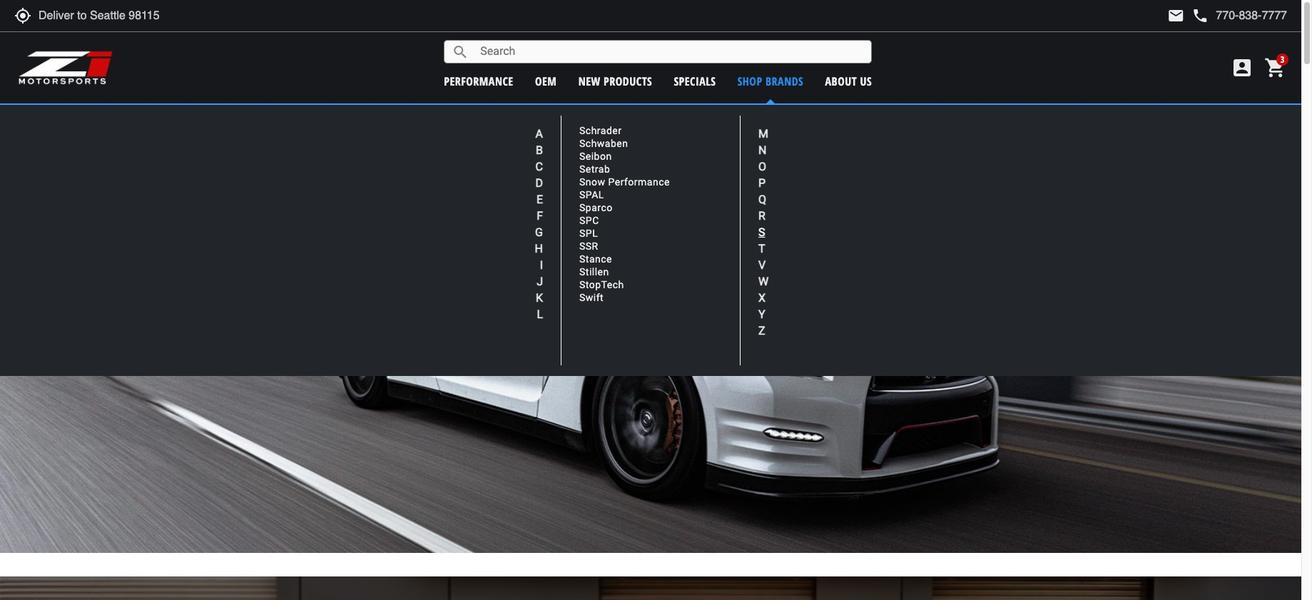 Task type: locate. For each thing, give the bounding box(es) containing it.
oem
[[535, 73, 557, 89]]

seibon
[[580, 151, 612, 162]]

stoptech
[[580, 279, 624, 291]]

g
[[535, 226, 543, 239]]

k
[[536, 291, 543, 305]]

stillen link
[[580, 266, 609, 278]]

stance link
[[580, 254, 612, 265]]

stoptech link
[[580, 279, 624, 291]]

shopping_cart
[[1265, 56, 1288, 79]]

b
[[536, 143, 543, 157]]

schrader schwaben seibon setrab snow performance spal sparco spc spl ssr stance stillen stoptech swift
[[580, 125, 670, 304]]

performance
[[444, 73, 514, 89]]

new
[[579, 73, 601, 89]]

products
[[604, 73, 652, 89]]

currently
[[576, 111, 625, 125]]

model)
[[745, 111, 774, 125]]

phone
[[1192, 7, 1209, 24]]

us
[[860, 73, 872, 89]]

schrader
[[580, 125, 622, 137]]

search
[[452, 43, 469, 60]]

spc
[[580, 215, 599, 226]]

specials link
[[674, 73, 716, 89]]

ssr link
[[580, 241, 599, 252]]

about us
[[825, 73, 872, 89]]

shop
[[738, 73, 763, 89]]

mail phone
[[1168, 7, 1209, 24]]

e
[[537, 193, 543, 206]]

swift link
[[580, 292, 604, 304]]

sparco link
[[580, 202, 613, 214]]

schrader link
[[580, 125, 622, 137]]

stillen
[[580, 266, 609, 278]]

spl
[[580, 228, 598, 239]]

shopping_cart link
[[1261, 56, 1288, 79]]

r35 gtr mods take your r35 to the next level image
[[0, 133, 1302, 553]]

i
[[540, 258, 543, 272]]

phone link
[[1192, 7, 1288, 24]]

a
[[536, 127, 543, 141]]

c
[[536, 160, 543, 173]]

j
[[537, 275, 543, 288]]

snow performance link
[[580, 177, 670, 188]]

account_box link
[[1228, 56, 1258, 79]]

spl link
[[580, 228, 598, 239]]

win this truck shop now to get automatically entered image
[[0, 577, 1302, 600]]

new products link
[[579, 73, 652, 89]]

n
[[759, 143, 767, 157]]

a b c d e f g h i j k l
[[535, 127, 543, 321]]

z
[[759, 324, 766, 338]]

p
[[759, 176, 766, 190]]



Task type: vqa. For each thing, say whether or not it's contained in the screenshot.
'mail phone'
yes



Task type: describe. For each thing, give the bounding box(es) containing it.
(change
[[710, 111, 743, 125]]

shop brands
[[738, 73, 804, 89]]

o
[[759, 160, 767, 173]]

h
[[535, 242, 543, 256]]

currently shopping: r35 (change model)
[[576, 111, 774, 125]]

oem link
[[535, 73, 557, 89]]

r35
[[684, 111, 705, 125]]

z1 motorsports logo image
[[18, 50, 114, 86]]

(change model) link
[[710, 111, 774, 125]]

s
[[759, 226, 765, 239]]

seibon link
[[580, 151, 612, 162]]

my_location
[[14, 7, 31, 24]]

performance link
[[444, 73, 514, 89]]

swift
[[580, 292, 604, 304]]

ssr
[[580, 241, 599, 252]]

x
[[759, 291, 766, 305]]

about us link
[[825, 73, 872, 89]]

spal
[[580, 189, 604, 201]]

spc link
[[580, 215, 599, 226]]

schwaben
[[580, 138, 628, 149]]

about
[[825, 73, 857, 89]]

v
[[759, 258, 766, 272]]

m
[[759, 127, 769, 141]]

setrab
[[580, 164, 610, 175]]

d
[[536, 176, 543, 190]]

snow
[[580, 177, 606, 188]]

stance
[[580, 254, 612, 265]]

setrab link
[[580, 164, 610, 175]]

l
[[537, 308, 543, 321]]

q
[[759, 193, 767, 206]]

y
[[759, 308, 766, 321]]

mail link
[[1168, 7, 1185, 24]]

shop brands link
[[738, 73, 804, 89]]

r
[[759, 209, 766, 223]]

m n o p q r s t v w x y z
[[759, 127, 769, 338]]

spal link
[[580, 189, 604, 201]]

f
[[537, 209, 543, 223]]

w
[[759, 275, 769, 288]]

new products
[[579, 73, 652, 89]]

shopping:
[[628, 111, 681, 125]]

specials
[[674, 73, 716, 89]]

account_box
[[1231, 56, 1254, 79]]

performance
[[608, 177, 670, 188]]

sparco
[[580, 202, 613, 214]]

t
[[759, 242, 766, 256]]

schwaben link
[[580, 138, 628, 149]]

brands
[[766, 73, 804, 89]]

Search search field
[[469, 41, 872, 63]]

mail
[[1168, 7, 1185, 24]]



